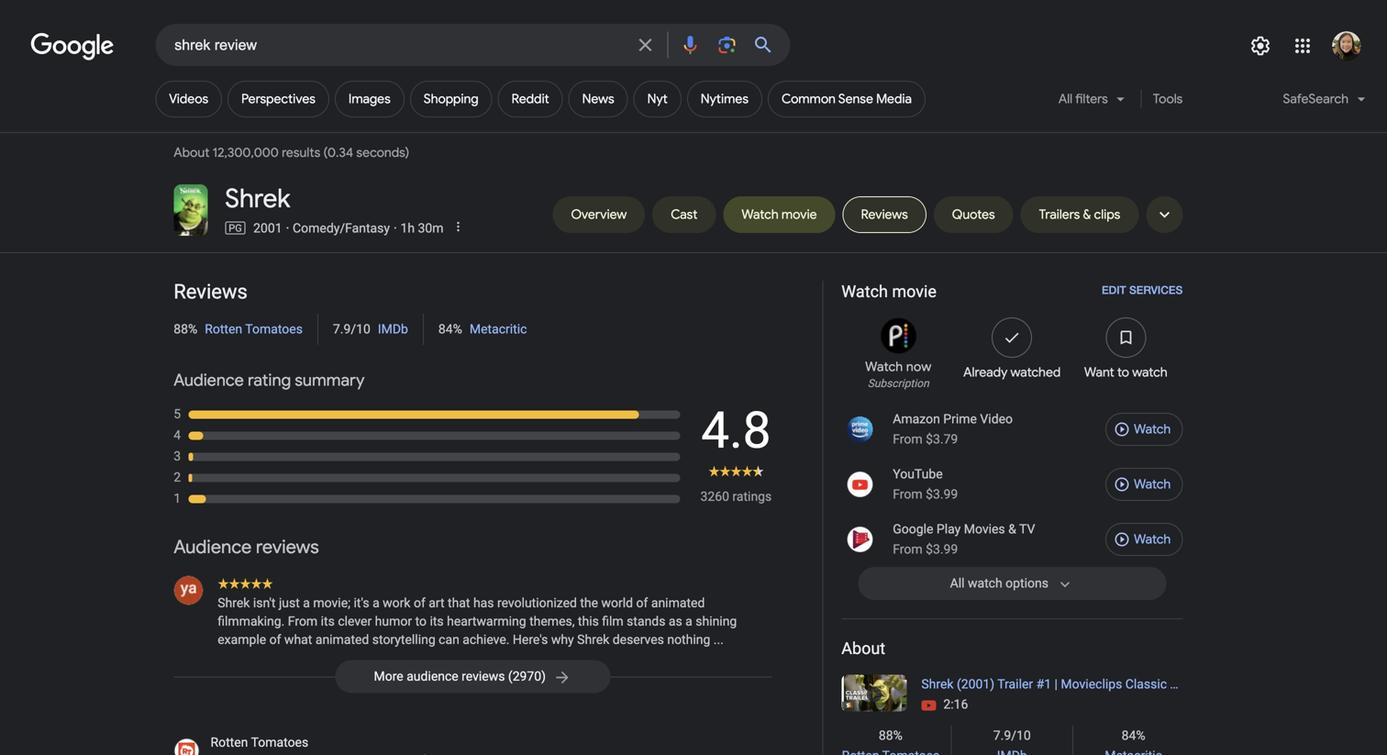 Task type: locate. For each thing, give the bounding box(es) containing it.
to
[[1118, 364, 1130, 381], [415, 614, 427, 629]]

from inside shrek isn't just a movie; it's a work of art that has revolutionized the world of animated filmmaking. from its clever humor to its heartwarming themes, this film stands as a shining example of what animated storytelling can achieve. here's why shrek deserves nothing ...
[[288, 614, 318, 629]]

‧
[[286, 221, 290, 236], [393, 221, 397, 236]]

1 horizontal spatial watch
[[1133, 364, 1168, 381]]

tab
[[553, 196, 645, 233], [653, 196, 716, 233], [843, 196, 927, 233], [934, 196, 1014, 233], [1021, 196, 1139, 233]]

0 vertical spatial about
[[174, 145, 210, 161]]

2 horizontal spatial of
[[637, 596, 648, 611]]

reviews
[[256, 536, 319, 559], [462, 669, 505, 684]]

$3.99 down play
[[926, 542, 959, 557]]

0 horizontal spatial all
[[951, 576, 965, 591]]

shrek up filmmaking.
[[218, 596, 250, 611]]

0 horizontal spatial to
[[415, 614, 427, 629]]

imdb
[[378, 322, 408, 337]]

shrek
[[225, 183, 290, 215], [218, 596, 250, 611], [577, 632, 610, 648], [922, 677, 954, 692]]

trailers
[[1171, 677, 1213, 692]]

1 horizontal spatial all
[[1059, 91, 1073, 107]]

achieve.
[[463, 632, 510, 648]]

its down movie;
[[321, 614, 335, 629]]

audience reviews
[[174, 536, 319, 559]]

shrek for shrek (2001) trailer #1 | movieclips classic trailers
[[922, 677, 954, 692]]

1 horizontal spatial a
[[373, 596, 380, 611]]

its
[[321, 614, 335, 629], [430, 614, 444, 629]]

1 vertical spatial all
[[951, 576, 965, 591]]

84% metacritic
[[439, 322, 527, 337]]

from
[[893, 432, 923, 447], [893, 487, 923, 502], [893, 542, 923, 557], [288, 614, 318, 629]]

thumbnail image for shrek image
[[174, 184, 208, 236]]

section containing watch movie
[[823, 275, 1213, 755]]

0 horizontal spatial watch
[[968, 576, 1003, 591]]

from down youtube
[[893, 487, 923, 502]]

0 horizontal spatial its
[[321, 614, 335, 629]]

want
[[1085, 364, 1115, 381]]

media
[[877, 91, 912, 107]]

to right want at the right
[[1118, 364, 1130, 381]]

7.9/10 down trailer
[[994, 728, 1031, 743]]

84% for 84% metacritic
[[439, 322, 463, 337]]

safesearch
[[1284, 91, 1349, 107]]

1 tab from the left
[[553, 196, 645, 233]]

None search field
[[0, 23, 791, 66]]

of left the art
[[414, 596, 426, 611]]

world
[[602, 596, 633, 611]]

now
[[907, 359, 932, 375]]

1 horizontal spatial animated
[[652, 596, 705, 611]]

results
[[282, 145, 321, 161]]

example
[[218, 632, 266, 648]]

more audience reviews (2970)
[[374, 669, 546, 684]]

84% for 84%
[[1122, 728, 1146, 743]]

animated up the as
[[652, 596, 705, 611]]

its down the art
[[430, 614, 444, 629]]

1 vertical spatial 84%
[[1122, 728, 1146, 743]]

film
[[602, 614, 624, 629]]

0 vertical spatial 7.9/10
[[333, 322, 371, 337]]

section
[[823, 275, 1213, 755]]

0 vertical spatial 88%
[[174, 322, 198, 337]]

0 vertical spatial 84%
[[439, 322, 463, 337]]

1 horizontal spatial 84%
[[1122, 728, 1146, 743]]

shrek up 2001 at the top left of the page
[[225, 183, 290, 215]]

(2970)
[[508, 669, 546, 684]]

about for about
[[842, 639, 886, 659]]

rated 5.0 out of 5, element
[[218, 576, 772, 594]]

clever
[[338, 614, 372, 629]]

1 $3.99 from the top
[[926, 487, 959, 502]]

1 vertical spatial 7.9/10
[[994, 728, 1031, 743]]

a right the as
[[686, 614, 693, 629]]

what
[[284, 632, 312, 648]]

2 tab from the left
[[653, 196, 716, 233]]

0 vertical spatial tomatoes
[[245, 322, 303, 337]]

1 horizontal spatial reviews
[[462, 669, 505, 684]]

1 vertical spatial reviews
[[462, 669, 505, 684]]

0 horizontal spatial reviews
[[256, 536, 319, 559]]

all down google play movies & tv from $3.99
[[951, 576, 965, 591]]

0 vertical spatial watch
[[1133, 364, 1168, 381]]

want to watch
[[1085, 364, 1168, 381]]

1 horizontal spatial about
[[842, 639, 886, 659]]

all
[[1059, 91, 1073, 107], [951, 576, 965, 591]]

0 horizontal spatial animated
[[316, 632, 369, 648]]

from down the google
[[893, 542, 923, 557]]

audience for audience reviews
[[174, 536, 252, 559]]

work
[[383, 596, 411, 611]]

$3.99
[[926, 487, 959, 502], [926, 542, 959, 557]]

$3.99 down youtube
[[926, 487, 959, 502]]

nytimes
[[701, 91, 749, 107]]

audience down 1
[[174, 536, 252, 559]]

images
[[349, 91, 391, 107]]

84% down reviews heading
[[439, 322, 463, 337]]

from up what
[[288, 614, 318, 629]]

movies
[[964, 522, 1006, 537]]

30m
[[418, 221, 444, 236]]

all left "filters"
[[1059, 91, 1073, 107]]

all for all watch options
[[951, 576, 965, 591]]

all inside all filters dropdown button
[[1059, 91, 1073, 107]]

‧ left the 1h at the left top
[[393, 221, 397, 236]]

7.9/10 imdb
[[333, 322, 408, 337]]

audience
[[174, 370, 244, 391], [174, 536, 252, 559]]

1 horizontal spatial 88%
[[879, 728, 903, 743]]

watch inside watch now subscription
[[866, 359, 904, 375]]

4 tab from the left
[[934, 196, 1014, 233]]

#1
[[1037, 677, 1052, 692]]

about
[[174, 145, 210, 161], [842, 639, 886, 659]]

from down amazon
[[893, 432, 923, 447]]

heartwarming
[[447, 614, 527, 629]]

4
[[174, 428, 181, 443]]

0 horizontal spatial 7.9/10
[[333, 322, 371, 337]]

reddit link
[[498, 81, 563, 117]]

&
[[1009, 522, 1017, 537]]

1 audience from the top
[[174, 370, 244, 391]]

reviews down achieve.
[[462, 669, 505, 684]]

from inside youtube from $3.99
[[893, 487, 923, 502]]

movie
[[893, 282, 937, 302]]

rated 4.8 out of 5, element
[[701, 465, 772, 480]]

1 vertical spatial animated
[[316, 632, 369, 648]]

edit services button
[[1102, 281, 1183, 299]]

revolutionized
[[497, 596, 577, 611]]

common sense media link
[[768, 81, 926, 117]]

0 horizontal spatial about
[[174, 145, 210, 161]]

services
[[1130, 284, 1183, 296]]

2001
[[253, 221, 282, 236]]

1 vertical spatial rotten
[[210, 735, 248, 750]]

1 horizontal spatial ‧
[[393, 221, 397, 236]]

all inside all watch options "button"
[[951, 576, 965, 591]]

2 its from the left
[[430, 614, 444, 629]]

edit services
[[1102, 284, 1183, 296]]

1 vertical spatial to
[[415, 614, 427, 629]]

1 vertical spatial about
[[842, 639, 886, 659]]

shrek up the "2:16"
[[922, 677, 954, 692]]

2 $3.99 from the top
[[926, 542, 959, 557]]

already watched button
[[956, 318, 1070, 391]]

google image
[[31, 33, 115, 61]]

that
[[448, 596, 470, 611]]

2 audience from the top
[[174, 536, 252, 559]]

audience reviews heading
[[174, 536, 772, 559]]

all filters button
[[1048, 81, 1139, 125]]

animated down clever
[[316, 632, 369, 648]]

0 vertical spatial reviews
[[256, 536, 319, 559]]

3260
[[701, 489, 730, 504]]

why
[[551, 632, 574, 648]]

shining
[[696, 614, 737, 629]]

watch right want at the right
[[1133, 364, 1168, 381]]

1 vertical spatial $3.99
[[926, 542, 959, 557]]

the average rating is 4.8 out of 5. element
[[701, 401, 772, 460]]

more options image
[[451, 219, 466, 234]]

0 horizontal spatial ‧
[[286, 221, 290, 236]]

1 horizontal spatial 7.9/10
[[994, 728, 1031, 743]]

trailer
[[998, 677, 1034, 692]]

amazon
[[893, 412, 941, 427]]

1 horizontal spatial to
[[1118, 364, 1130, 381]]

shrek for shrek
[[225, 183, 290, 215]]

0 vertical spatial animated
[[652, 596, 705, 611]]

of left what
[[270, 632, 281, 648]]

watch movie
[[842, 282, 937, 302]]

1 vertical spatial watch
[[968, 576, 1003, 591]]

already watched
[[964, 364, 1061, 381]]

google
[[893, 522, 934, 537]]

0 horizontal spatial 84%
[[439, 322, 463, 337]]

tomatoes
[[245, 322, 303, 337], [251, 735, 308, 750]]

watch left options
[[968, 576, 1003, 591]]

all filters
[[1059, 91, 1109, 107]]

nothing
[[668, 632, 711, 648]]

reviews
[[174, 280, 248, 304]]

91% of users rated this 5 stars out of 5. element
[[174, 407, 181, 422]]

from inside google play movies & tv from $3.99
[[893, 542, 923, 557]]

to inside shrek isn't just a movie; it's a work of art that has revolutionized the world of animated filmmaking. from its clever humor to its heartwarming themes, this film stands as a shining example of what animated storytelling can achieve. here's why shrek deserves nothing ...
[[415, 614, 427, 629]]

1 horizontal spatial its
[[430, 614, 444, 629]]

0 vertical spatial audience
[[174, 370, 244, 391]]

videos link
[[155, 81, 222, 117]]

88% inside "link"
[[879, 728, 903, 743]]

reviews inside button
[[462, 669, 505, 684]]

0 vertical spatial all
[[1059, 91, 1073, 107]]

1 vertical spatial audience
[[174, 536, 252, 559]]

7.9/10 left imdb in the top left of the page
[[333, 322, 371, 337]]

search by image image
[[716, 34, 738, 56]]

7.9/10 for 7.9/10
[[994, 728, 1031, 743]]

movie;
[[313, 596, 351, 611]]

audience up 91% of users rated this 5 stars out of 5. element
[[174, 370, 244, 391]]

a
[[303, 596, 310, 611], [373, 596, 380, 611], [686, 614, 693, 629]]

88% link
[[842, 726, 951, 755]]

0% of users rated this 2 stars out of 5. element
[[174, 470, 181, 485]]

rotten
[[205, 322, 242, 337], [210, 735, 248, 750]]

a right the just
[[303, 596, 310, 611]]

84% link
[[1073, 726, 1183, 755]]

of up stands
[[637, 596, 648, 611]]

reviews heading
[[174, 280, 772, 304]]

1 vertical spatial 88%
[[879, 728, 903, 743]]

0 vertical spatial $3.99
[[926, 487, 959, 502]]

to up storytelling
[[415, 614, 427, 629]]

the
[[580, 596, 599, 611]]

watch now subscription
[[866, 359, 932, 390]]

7.9/10 inside 7.9/10 link
[[994, 728, 1031, 743]]

0 horizontal spatial 88%
[[174, 322, 198, 337]]

‧ right 2001 at the top left of the page
[[286, 221, 290, 236]]

$3.79
[[926, 432, 959, 447]]

a right it's
[[373, 596, 380, 611]]

tab list
[[174, 184, 1183, 294]]

84% down classic
[[1122, 728, 1146, 743]]

2001 ‧ comedy/fantasy ‧ 1h 30m heading
[[225, 219, 444, 238]]

reviews up the just
[[256, 536, 319, 559]]

reddit
[[512, 91, 550, 107]]

about inside heading
[[842, 639, 886, 659]]

all watch options
[[951, 576, 1049, 591]]

0 vertical spatial to
[[1118, 364, 1130, 381]]



Task type: vqa. For each thing, say whether or not it's contained in the screenshot.


Task type: describe. For each thing, give the bounding box(es) containing it.
1 vertical spatial tomatoes
[[251, 735, 308, 750]]

2 ‧ from the left
[[393, 221, 397, 236]]

audience for audience rating summary
[[174, 370, 244, 391]]

7.9/10 for 7.9/10 imdb
[[333, 322, 371, 337]]

2 horizontal spatial a
[[686, 614, 693, 629]]

2:16
[[944, 697, 969, 712]]

youtube
[[893, 467, 943, 482]]

more
[[374, 669, 404, 684]]

7.9/10 link
[[951, 726, 1073, 755]]

can
[[439, 632, 460, 648]]

to inside 'button'
[[1118, 364, 1130, 381]]

watch inside heading
[[842, 282, 888, 302]]

tools button
[[1145, 81, 1192, 117]]

rotten tomatoes
[[210, 735, 308, 750]]

88% for 88% rotten tomatoes
[[174, 322, 198, 337]]

audience rating summary heading
[[174, 370, 772, 391]]

3% of users rated this 1 star out of 5. element
[[174, 491, 181, 506]]

all for all filters
[[1059, 91, 1073, 107]]

reviews inside heading
[[256, 536, 319, 559]]

4.8
[[701, 401, 771, 460]]

shopping link
[[410, 81, 493, 117]]

more options element
[[449, 218, 468, 236]]

shrek heading
[[225, 183, 290, 216]]

themes,
[[530, 614, 575, 629]]

classic
[[1126, 677, 1168, 692]]

images link
[[335, 81, 405, 117]]

...
[[714, 632, 724, 648]]

play
[[937, 522, 961, 537]]

watch for youtube
[[1134, 476, 1171, 493]]

edit
[[1102, 284, 1127, 296]]

just
[[279, 596, 300, 611]]

here's
[[513, 632, 548, 648]]

metacritic
[[470, 322, 527, 337]]

0 vertical spatial rotten
[[205, 322, 242, 337]]

|
[[1055, 677, 1058, 692]]

perspectives link
[[228, 81, 329, 117]]

pg
[[229, 223, 242, 234]]

about for about 12,300,000 results (0.34 seconds)
[[174, 145, 210, 161]]

nyt
[[648, 91, 668, 107]]

watch inside "button"
[[968, 576, 1003, 591]]

nytimes link
[[687, 81, 763, 117]]

5
[[174, 407, 181, 422]]

watch for amazon prime video
[[1134, 421, 1171, 438]]

0 horizontal spatial of
[[270, 632, 281, 648]]

3% of users rated this 4 stars out of 5. element
[[174, 428, 181, 443]]

deserves
[[613, 632, 664, 648]]

art
[[429, 596, 445, 611]]

0 horizontal spatial a
[[303, 596, 310, 611]]

1 its from the left
[[321, 614, 335, 629]]

sense
[[839, 91, 874, 107]]

safesearch button
[[1273, 81, 1378, 125]]

1 horizontal spatial of
[[414, 596, 426, 611]]

ratings
[[733, 489, 772, 504]]

this
[[578, 614, 599, 629]]

subscription
[[868, 377, 930, 390]]

youtube from $3.99
[[893, 467, 959, 502]]

shrek down this
[[577, 632, 610, 648]]

pg 2001 ‧ comedy/fantasy ‧ 1h 30m
[[229, 221, 444, 236]]

want to watch button
[[1070, 318, 1183, 391]]

Search search field
[[175, 35, 623, 58]]

already
[[964, 364, 1008, 381]]

summary
[[295, 370, 365, 391]]

humor
[[375, 614, 412, 629]]

search by voice image
[[679, 34, 701, 56]]

common
[[782, 91, 836, 107]]

3
[[174, 449, 181, 464]]

shrek (2001) trailer #1 | movieclips classic trailers
[[922, 677, 1213, 692]]

3260 ratings
[[701, 489, 772, 504]]

audience
[[407, 669, 459, 684]]

it's
[[354, 596, 370, 611]]

shrek for shrek isn't just a movie; it's a work of art that has revolutionized the world of animated filmmaking. from its clever humor to its heartwarming themes, this film stands as a shining example of what animated storytelling can achieve. here's why shrek deserves nothing ...
[[218, 596, 250, 611]]

1h
[[401, 221, 415, 236]]

videos
[[169, 91, 208, 107]]

5 tab from the left
[[1021, 196, 1139, 233]]

nyt link
[[634, 81, 682, 117]]

(2001)
[[957, 677, 995, 692]]

$3.99 inside youtube from $3.99
[[926, 487, 959, 502]]

12,300,000
[[213, 145, 279, 161]]

1
[[174, 491, 181, 506]]

tv
[[1020, 522, 1036, 537]]

3 tab from the left
[[843, 196, 927, 233]]

watch for google play movies & tv
[[1134, 531, 1171, 548]]

watch inside 'button'
[[1133, 364, 1168, 381]]

perspectives
[[242, 91, 316, 107]]

news
[[583, 91, 615, 107]]

watch movie heading
[[842, 281, 1102, 303]]

movieclips
[[1061, 677, 1123, 692]]

$3.99 inside google play movies & tv from $3.99
[[926, 542, 959, 557]]

88% for 88%
[[879, 728, 903, 743]]

shrek isn't just a movie; it's a work of art that has revolutionized the world of animated filmmaking. from its clever humor to its heartwarming themes, this film stands as a shining example of what animated storytelling can achieve. here's why shrek deserves nothing ...
[[218, 596, 737, 648]]

as
[[669, 614, 683, 629]]

from inside the amazon prime video from $3.79
[[893, 432, 923, 447]]

isn't
[[253, 596, 276, 611]]

tools
[[1154, 91, 1183, 107]]

1% of users rated this 3 stars out of 5. element
[[174, 449, 181, 464]]

rating
[[248, 370, 291, 391]]

all watch options button
[[842, 567, 1183, 600]]

about heading
[[842, 638, 1183, 660]]

filters
[[1076, 91, 1109, 107]]

1 ‧ from the left
[[286, 221, 290, 236]]

google play movies & tv from $3.99
[[893, 522, 1036, 557]]

2
[[174, 470, 181, 485]]

prime
[[944, 412, 977, 427]]

news link
[[569, 81, 628, 117]]

options
[[1006, 576, 1049, 591]]

storytelling
[[372, 632, 436, 648]]



